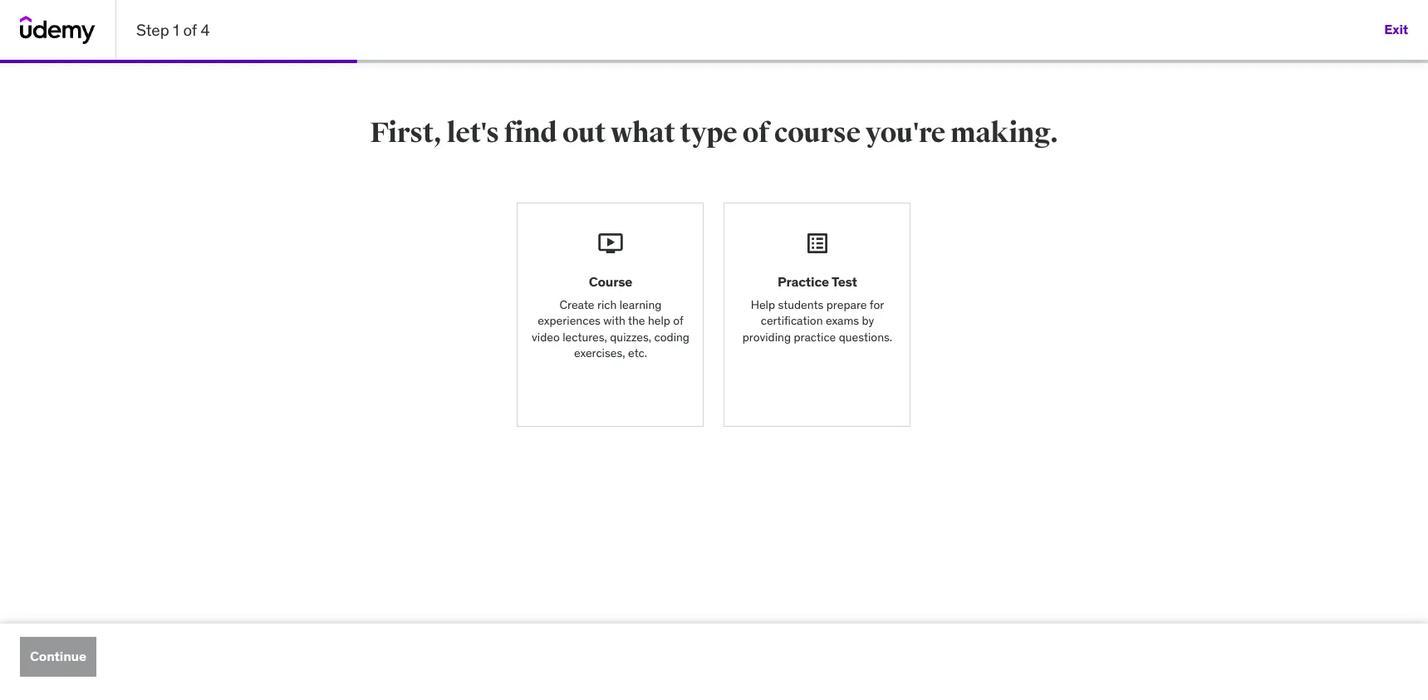 Task type: locate. For each thing, give the bounding box(es) containing it.
1 vertical spatial of
[[742, 116, 769, 150]]

0 vertical spatial of
[[183, 20, 197, 40]]

what
[[611, 116, 675, 150]]

experiences
[[538, 313, 601, 328]]

exit button
[[1385, 10, 1408, 50]]

find
[[504, 116, 557, 150]]

0 horizontal spatial of
[[183, 20, 197, 40]]

exit
[[1385, 21, 1408, 38]]

students
[[778, 297, 824, 312]]

udemy image
[[20, 16, 96, 44]]

rich
[[597, 297, 617, 312]]

2 vertical spatial of
[[673, 313, 684, 328]]

1 horizontal spatial of
[[673, 313, 684, 328]]

practice test help students prepare for certification exams by providing practice questions.
[[743, 274, 893, 345]]

step
[[136, 20, 169, 40]]

of up coding
[[673, 313, 684, 328]]

type
[[680, 116, 738, 150]]

4
[[201, 20, 210, 40]]

1
[[173, 20, 179, 40]]

for
[[870, 297, 884, 312]]

exercises,
[[574, 346, 625, 361]]

lectures,
[[563, 330, 607, 345]]

course
[[589, 274, 633, 290]]

providing
[[743, 330, 791, 345]]

of right 1
[[183, 20, 197, 40]]

test
[[832, 274, 857, 290]]

2 horizontal spatial of
[[742, 116, 769, 150]]

help
[[648, 313, 671, 328]]

create
[[560, 297, 595, 312]]

first,
[[370, 116, 442, 150]]

of right type
[[742, 116, 769, 150]]

of
[[183, 20, 197, 40], [742, 116, 769, 150], [673, 313, 684, 328]]

of inside "course create rich learning experiences with the help of video lectures, quizzes, coding exercises, etc."
[[673, 313, 684, 328]]



Task type: describe. For each thing, give the bounding box(es) containing it.
help
[[751, 297, 775, 312]]

let's
[[447, 116, 499, 150]]

you're
[[866, 116, 946, 150]]

practice
[[778, 274, 829, 290]]

first, let's find out what type of course you're making.
[[370, 116, 1058, 150]]

with
[[604, 313, 626, 328]]

exams
[[826, 313, 859, 328]]

step 1 of 4
[[136, 20, 210, 40]]

the
[[628, 313, 645, 328]]

continue button
[[20, 637, 96, 677]]

prepare
[[827, 297, 867, 312]]

course create rich learning experiences with the help of video lectures, quizzes, coding exercises, etc.
[[532, 274, 690, 361]]

certification
[[761, 313, 823, 328]]

etc.
[[628, 346, 647, 361]]

practice
[[794, 330, 836, 345]]

by
[[862, 313, 874, 328]]

questions.
[[839, 330, 893, 345]]

making.
[[951, 116, 1058, 150]]

course
[[774, 116, 861, 150]]

out
[[562, 116, 606, 150]]

learning
[[620, 297, 662, 312]]

video
[[532, 330, 560, 345]]

continue
[[30, 648, 86, 665]]

quizzes,
[[610, 330, 652, 345]]

step 1 of 4 element
[[0, 60, 357, 63]]

coding
[[654, 330, 690, 345]]



Task type: vqa. For each thing, say whether or not it's contained in the screenshot.
SmugMug
no



